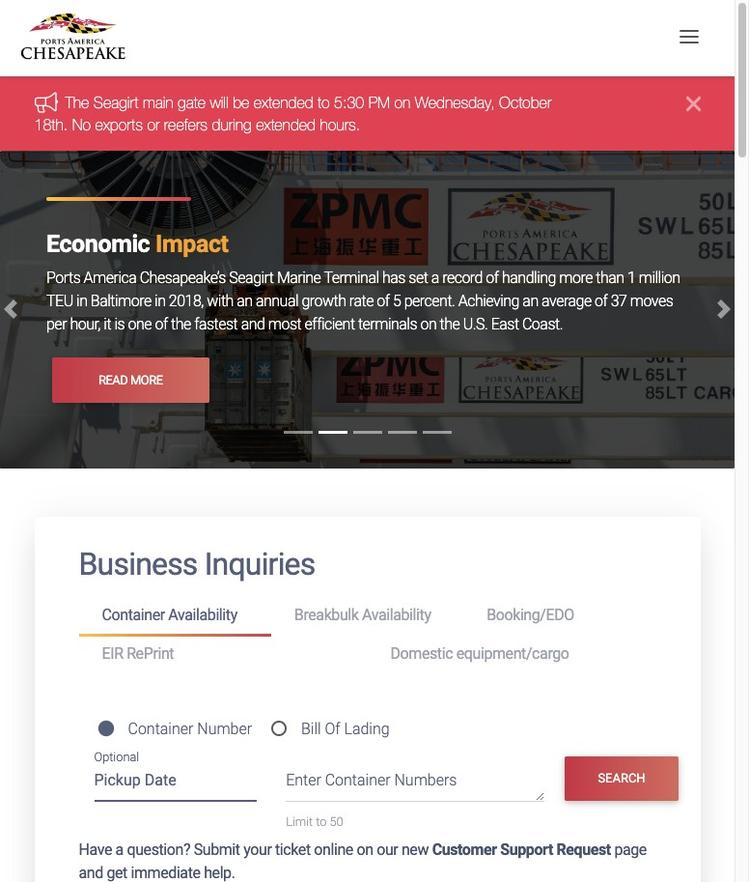 Task type: locate. For each thing, give the bounding box(es) containing it.
0 horizontal spatial seagirt
[[94, 94, 139, 112]]

gate
[[178, 94, 206, 112], [292, 315, 320, 334]]

to down set
[[420, 292, 432, 310]]

handling
[[503, 269, 557, 287]]

on down percent. in the right top of the page
[[421, 315, 437, 334]]

0 horizontal spatial with
[[207, 292, 234, 310]]

0 horizontal spatial web
[[104, 269, 133, 287]]

lading
[[344, 720, 390, 738]]

and down providing
[[241, 315, 265, 334]]

moves
[[631, 292, 674, 310]]

america inside ports america chesapeake's seagirt marine terminal has set a record of handling more than 1 million teu in baltimore in 2018,                         with an annual growth rate of 5 percent.                         achieving an average of 37 moves per hour, it is one of the fastest and most efficient terminals on the u.s. east coast.
[[84, 269, 137, 287]]

immediate down question?
[[131, 864, 201, 882]]

set
[[409, 269, 428, 287]]

to left 5:30
[[318, 94, 330, 112]]

seagirt inside ports america chesapeake's seagirt marine terminal has set a record of handling more than 1 million teu in baltimore in 2018,                         with an annual growth rate of 5 percent.                         achieving an average of 37 moves per hour, it is one of the fastest and most efficient terminals on the u.s. east coast.
[[229, 269, 274, 287]]

immediate inside the page and get immediate help.
[[131, 864, 201, 882]]

the up no
[[65, 94, 89, 112]]

eir reprint link
[[79, 637, 368, 672]]

immediate inside the tos web portal (twp) allows the terminal to communicate with trucking companies,                         brokers and other parties in real time, while providing immediate access to valuable                         information regarding vessel schedule, import and export cargo and gate activity, which increased production and accuracy.
[[301, 292, 368, 310]]

0 vertical spatial with
[[450, 269, 476, 287]]

average
[[542, 292, 592, 310]]

reprint
[[127, 645, 174, 663]]

to inside the seagirt main gate will be extended to 5:30 pm on wednesday, october 18th.  no exports or reefers during extended hours.
[[318, 94, 330, 112]]

with up valuable
[[450, 269, 476, 287]]

booking/edo
[[487, 606, 575, 625]]

availability up eir reprint link
[[168, 606, 238, 625]]

immediate up the efficient
[[301, 292, 368, 310]]

in left time,
[[155, 292, 166, 310]]

0 vertical spatial container
[[102, 606, 165, 625]]

0 vertical spatial web
[[252, 230, 299, 258]]

immediate
[[301, 292, 368, 310], [131, 864, 201, 882]]

2 availability from the left
[[362, 606, 432, 625]]

of
[[486, 269, 499, 287], [377, 292, 390, 310], [595, 292, 608, 310], [155, 315, 168, 334]]

2 vertical spatial on
[[357, 840, 374, 859]]

1 vertical spatial web
[[104, 269, 133, 287]]

seagirt
[[94, 94, 139, 112], [229, 269, 274, 287]]

the left u.s.
[[440, 315, 460, 334]]

1 vertical spatial portal
[[136, 269, 174, 287]]

container up optional
[[128, 720, 194, 738]]

1 vertical spatial tos
[[74, 269, 101, 287]]

with inside the tos web portal (twp) allows the terminal to communicate with trucking companies,                         brokers and other parties in real time, while providing immediate access to valuable                         information regarding vessel schedule, import and export cargo and gate activity, which increased production and accuracy.
[[450, 269, 476, 287]]

tos inside the tos web portal (twp) allows the terminal to communicate with trucking companies,                         brokers and other parties in real time, while providing immediate access to valuable                         information regarding vessel schedule, import and export cargo and gate activity, which increased production and accuracy.
[[74, 269, 101, 287]]

1 vertical spatial ports
[[46, 269, 80, 287]]

and down average
[[549, 315, 573, 334]]

the
[[264, 269, 284, 287], [171, 315, 191, 334], [440, 315, 460, 334]]

gate up reefers
[[178, 94, 206, 112]]

gate down growth
[[292, 315, 320, 334]]

in inside the tos web portal (twp) allows the terminal to communicate with trucking companies,                         brokers and other parties in real time, while providing immediate access to valuable                         information regarding vessel schedule, import and export cargo and gate activity, which increased production and accuracy.
[[129, 292, 140, 310]]

extended
[[254, 94, 314, 112], [256, 116, 316, 133]]

web
[[252, 230, 299, 258], [104, 269, 133, 287]]

trucking
[[480, 269, 531, 287]]

0 vertical spatial gate
[[178, 94, 206, 112]]

on left our
[[357, 840, 374, 859]]

seagirt up providing
[[229, 269, 274, 287]]

1 horizontal spatial in
[[129, 292, 140, 310]]

an down handling on the top of page
[[523, 292, 539, 310]]

request
[[557, 840, 612, 859]]

terminal
[[324, 269, 379, 287]]

economic engine image
[[0, 151, 735, 468]]

achieving
[[459, 292, 520, 310]]

your
[[244, 840, 272, 859]]

help.
[[204, 864, 235, 882]]

exports
[[95, 116, 143, 133]]

portal up the real
[[136, 269, 174, 287]]

1 vertical spatial the
[[46, 269, 71, 287]]

1 vertical spatial container
[[128, 720, 194, 738]]

ports inside ports america chesapeake's seagirt marine terminal has set a record of handling more than 1 million teu in baltimore in 2018,                         with an annual growth rate of 5 percent.                         achieving an average of 37 moves per hour, it is one of the fastest and most efficient terminals on the u.s. east coast.
[[46, 269, 80, 287]]

search
[[599, 771, 646, 786]]

2 ports from the top
[[46, 269, 80, 287]]

0 vertical spatial ports
[[46, 230, 104, 258]]

0 horizontal spatial immediate
[[131, 864, 201, 882]]

1 vertical spatial immediate
[[131, 864, 201, 882]]

0 vertical spatial tos
[[202, 230, 247, 258]]

with up the fastest
[[207, 292, 234, 310]]

0 horizontal spatial gate
[[178, 94, 206, 112]]

2 vertical spatial container
[[325, 771, 391, 789]]

on
[[395, 94, 411, 112], [421, 315, 437, 334], [357, 840, 374, 859]]

read more
[[99, 373, 163, 387]]

on inside ports america chesapeake's seagirt marine terminal has set a record of handling more than 1 million teu in baltimore in 2018,                         with an annual growth rate of 5 percent.                         achieving an average of 37 moves per hour, it is one of the fastest and most efficient terminals on the u.s. east coast.
[[421, 315, 437, 334]]

1 horizontal spatial immediate
[[301, 292, 368, 310]]

1 vertical spatial a
[[116, 840, 124, 859]]

limit to 50
[[286, 814, 344, 829]]

customer support request link
[[433, 840, 612, 859]]

and up moves
[[661, 269, 685, 287]]

1 horizontal spatial an
[[523, 292, 539, 310]]

0 vertical spatial on
[[395, 94, 411, 112]]

ports for ports america chesapeake's seagirt marine terminal has set a record of handling more than 1 million teu in baltimore in 2018,                         with an annual growth rate of 5 percent.                         achieving an average of 37 moves per hour, it is one of the fastest and most efficient terminals on the u.s. east coast.
[[46, 269, 80, 287]]

18th.
[[34, 116, 68, 133]]

container number
[[128, 720, 252, 738]]

availability up domestic
[[362, 606, 432, 625]]

2 in from the left
[[129, 292, 140, 310]]

optional
[[94, 750, 139, 765]]

the
[[65, 94, 89, 112], [46, 269, 71, 287]]

0 horizontal spatial an
[[237, 292, 253, 310]]

container up the eir reprint
[[102, 606, 165, 625]]

in for ports
[[129, 292, 140, 310]]

an up cargo in the left top of the page
[[237, 292, 253, 310]]

the inside the tos web portal (twp) allows the terminal to communicate with trucking companies,                         brokers and other parties in real time, while providing immediate access to valuable                         information regarding vessel schedule, import and export cargo and gate activity, which increased production and accuracy.
[[46, 269, 71, 287]]

0 vertical spatial america
[[109, 230, 197, 258]]

1 horizontal spatial on
[[395, 94, 411, 112]]

container up 50
[[325, 771, 391, 789]]

1 vertical spatial gate
[[292, 315, 320, 334]]

and
[[661, 269, 685, 287], [154, 315, 178, 334], [241, 315, 265, 334], [265, 315, 289, 334], [549, 315, 573, 334], [79, 864, 103, 882]]

container
[[102, 606, 165, 625], [128, 720, 194, 738], [325, 771, 391, 789]]

question?
[[127, 840, 190, 859]]

0 vertical spatial immediate
[[301, 292, 368, 310]]

0 vertical spatial extended
[[254, 94, 314, 112]]

america
[[109, 230, 197, 258], [84, 269, 137, 287]]

reefers
[[164, 116, 208, 133]]

web inside the tos web portal (twp) allows the terminal to communicate with trucking companies,                         brokers and other parties in real time, while providing immediate access to valuable                         information regarding vessel schedule, import and export cargo and gate activity, which increased production and accuracy.
[[104, 269, 133, 287]]

Enter Container Numbers text field
[[286, 769, 545, 802]]

ports america tos web portal
[[46, 230, 368, 258]]

1 horizontal spatial with
[[450, 269, 476, 287]]

0 horizontal spatial tos
[[74, 269, 101, 287]]

in
[[76, 292, 87, 310], [129, 292, 140, 310], [155, 292, 166, 310]]

the up annual
[[264, 269, 284, 287]]

coast.
[[523, 315, 563, 334]]

2 horizontal spatial the
[[440, 315, 460, 334]]

the seagirt main gate will be extended to 5:30 pm on wednesday, october 18th.  no exports or reefers during extended hours.
[[34, 94, 552, 133]]

and down annual
[[265, 315, 289, 334]]

no
[[72, 116, 91, 133]]

0 vertical spatial seagirt
[[94, 94, 139, 112]]

more
[[130, 373, 163, 387]]

fastest
[[194, 315, 238, 334]]

1 horizontal spatial gate
[[292, 315, 320, 334]]

1 vertical spatial america
[[84, 269, 137, 287]]

1 in from the left
[[76, 292, 87, 310]]

get
[[107, 864, 127, 882]]

record
[[443, 269, 483, 287]]

0 vertical spatial the
[[65, 94, 89, 112]]

increased
[[413, 315, 474, 334]]

2 horizontal spatial in
[[155, 292, 166, 310]]

domestic equipment/cargo link
[[368, 637, 657, 672]]

the inside the seagirt main gate will be extended to 5:30 pm on wednesday, october 18th.  no exports or reefers during extended hours.
[[65, 94, 89, 112]]

a up get
[[116, 840, 124, 859]]

extended right be
[[254, 94, 314, 112]]

1 horizontal spatial a
[[432, 269, 439, 287]]

and down "have"
[[79, 864, 103, 882]]

0 horizontal spatial portal
[[136, 269, 174, 287]]

1 horizontal spatial the
[[264, 269, 284, 287]]

0 vertical spatial portal
[[304, 230, 368, 258]]

2 horizontal spatial on
[[421, 315, 437, 334]]

than
[[597, 269, 625, 287]]

new
[[402, 840, 429, 859]]

ports for ports america tos web portal
[[46, 230, 104, 258]]

0 horizontal spatial in
[[76, 292, 87, 310]]

1 availability from the left
[[168, 606, 238, 625]]

container for container number
[[128, 720, 194, 738]]

and inside the page and get immediate help.
[[79, 864, 103, 882]]

availability
[[168, 606, 238, 625], [362, 606, 432, 625]]

tos up parties
[[74, 269, 101, 287]]

limit
[[286, 814, 313, 829]]

page
[[615, 840, 647, 859]]

numbers
[[395, 771, 458, 789]]

availability for breakbulk availability
[[362, 606, 432, 625]]

hours.
[[320, 116, 361, 133]]

tos up allows
[[202, 230, 247, 258]]

rate
[[350, 292, 374, 310]]

on inside the seagirt main gate will be extended to 5:30 pm on wednesday, october 18th.  no exports or reefers during extended hours.
[[395, 94, 411, 112]]

schedule,
[[46, 315, 106, 334]]

breakbulk availability link
[[271, 598, 464, 634]]

on right the pm
[[395, 94, 411, 112]]

0 horizontal spatial availability
[[168, 606, 238, 625]]

with inside ports america chesapeake's seagirt marine terminal has set a record of handling more than 1 million teu in baltimore in 2018,                         with an annual growth rate of 5 percent.                         achieving an average of 37 moves per hour, it is one of the fastest and most efficient terminals on the u.s. east coast.
[[207, 292, 234, 310]]

1 vertical spatial with
[[207, 292, 234, 310]]

1 horizontal spatial seagirt
[[229, 269, 274, 287]]

production
[[477, 315, 546, 334]]

1 vertical spatial extended
[[256, 116, 316, 133]]

seagirt up exports
[[94, 94, 139, 112]]

web up baltimore
[[104, 269, 133, 287]]

0 horizontal spatial on
[[357, 840, 374, 859]]

1 horizontal spatial availability
[[362, 606, 432, 625]]

5
[[393, 292, 401, 310]]

extended right during
[[256, 116, 316, 133]]

portal up terminal
[[304, 230, 368, 258]]

1 vertical spatial on
[[421, 315, 437, 334]]

ports
[[46, 230, 104, 258], [46, 269, 80, 287]]

america for tos
[[109, 230, 197, 258]]

america up parties
[[84, 269, 137, 287]]

availability for container availability
[[168, 606, 238, 625]]

1 an from the left
[[237, 292, 253, 310]]

in right teu
[[76, 292, 87, 310]]

annual
[[256, 292, 299, 310]]

a right set
[[432, 269, 439, 287]]

50
[[330, 814, 344, 829]]

gate inside the seagirt main gate will be extended to 5:30 pm on wednesday, october 18th.  no exports or reefers during extended hours.
[[178, 94, 206, 112]]

1 ports from the top
[[46, 230, 104, 258]]

the down time,
[[171, 315, 191, 334]]

to left 50
[[316, 814, 327, 829]]

0 vertical spatial a
[[432, 269, 439, 287]]

wednesday,
[[415, 94, 495, 112]]

tos
[[202, 230, 247, 258], [74, 269, 101, 287]]

in left the real
[[129, 292, 140, 310]]

seagirt inside the seagirt main gate will be extended to 5:30 pm on wednesday, october 18th.  no exports or reefers during extended hours.
[[94, 94, 139, 112]]

container for container availability
[[102, 606, 165, 625]]

web up marine
[[252, 230, 299, 258]]

1 vertical spatial seagirt
[[229, 269, 274, 287]]

cargo
[[225, 315, 261, 334]]

america up chesapeake's at top left
[[109, 230, 197, 258]]

of left 37
[[595, 292, 608, 310]]

the up teu
[[46, 269, 71, 287]]

2018,
[[169, 292, 204, 310]]

vessel
[[630, 292, 670, 310]]



Task type: vqa. For each thing, say whether or not it's contained in the screenshot.
is at left
yes



Task type: describe. For each thing, give the bounding box(es) containing it.
valuable
[[436, 292, 488, 310]]

0 horizontal spatial the
[[171, 315, 191, 334]]

percent.
[[405, 292, 455, 310]]

million
[[639, 269, 681, 287]]

domestic
[[391, 645, 453, 663]]

the seagirt main gate will be extended to 5:30 pm on wednesday, october 18th.  no exports or reefers during extended hours. alert
[[0, 77, 735, 151]]

marine
[[277, 269, 321, 287]]

online
[[314, 840, 354, 859]]

companies,
[[534, 269, 607, 287]]

business inquiries
[[79, 546, 315, 582]]

america for chesapeake's
[[84, 269, 137, 287]]

0 horizontal spatial a
[[116, 840, 124, 859]]

bullhorn image
[[34, 92, 65, 113]]

u.s.
[[463, 315, 488, 334]]

business
[[79, 546, 198, 582]]

bill of lading
[[302, 720, 390, 738]]

october
[[500, 94, 552, 112]]

other
[[46, 292, 79, 310]]

terminal
[[287, 269, 339, 287]]

export
[[182, 315, 222, 334]]

is
[[114, 315, 125, 334]]

portal inside the tos web portal (twp) allows the terminal to communicate with trucking companies,                         brokers and other parties in real time, while providing immediate access to valuable                         information regarding vessel schedule, import and export cargo and gate activity, which increased production and accuracy.
[[136, 269, 174, 287]]

chesapeake's
[[140, 269, 226, 287]]

of up achieving at the right top of page
[[486, 269, 499, 287]]

read
[[99, 373, 128, 387]]

it
[[104, 315, 111, 334]]

providing
[[239, 292, 297, 310]]

equipment/cargo
[[457, 645, 570, 663]]

launch link
[[52, 358, 191, 403]]

main
[[143, 94, 174, 112]]

close image
[[687, 92, 701, 115]]

information
[[491, 292, 564, 310]]

toggle navigation image
[[675, 22, 704, 51]]

will
[[210, 94, 229, 112]]

during
[[212, 116, 252, 133]]

access
[[372, 292, 417, 310]]

one
[[128, 315, 152, 334]]

to up rate on the left
[[342, 269, 355, 287]]

read more link
[[52, 358, 209, 403]]

of right one
[[155, 315, 168, 334]]

1 horizontal spatial portal
[[304, 230, 368, 258]]

allows
[[220, 269, 261, 287]]

container availability
[[102, 606, 238, 625]]

more
[[560, 269, 593, 287]]

be
[[233, 94, 250, 112]]

5:30
[[334, 94, 365, 112]]

bill
[[302, 720, 321, 738]]

enter
[[286, 771, 322, 789]]

Optional text field
[[94, 764, 257, 802]]

import
[[109, 315, 151, 334]]

pm
[[369, 94, 390, 112]]

and down the real
[[154, 315, 178, 334]]

most
[[268, 315, 302, 334]]

the for tos
[[46, 269, 71, 287]]

teu
[[46, 292, 73, 310]]

have
[[79, 840, 112, 859]]

our
[[377, 840, 399, 859]]

the for seagirt
[[65, 94, 89, 112]]

or
[[147, 116, 160, 133]]

efficient
[[305, 315, 355, 334]]

breakbulk availability
[[295, 606, 432, 625]]

1 horizontal spatial tos
[[202, 230, 247, 258]]

in for economic
[[76, 292, 87, 310]]

have a question? submit your ticket online on our new customer support request
[[79, 840, 612, 859]]

the inside the tos web portal (twp) allows the terminal to communicate with trucking companies,                         brokers and other parties in real time, while providing immediate access to valuable                         information regarding vessel schedule, import and export cargo and gate activity, which increased production and accuracy.
[[264, 269, 284, 287]]

of left 5
[[377, 292, 390, 310]]

growth
[[302, 292, 346, 310]]

and inside ports america chesapeake's seagirt marine terminal has set a record of handling more than 1 million teu in baltimore in 2018,                         with an annual growth rate of 5 percent.                         achieving an average of 37 moves per hour, it is one of the fastest and most efficient terminals on the u.s. east coast.
[[241, 315, 265, 334]]

inquiries
[[205, 546, 315, 582]]

3 in from the left
[[155, 292, 166, 310]]

(twp)
[[177, 269, 217, 287]]

gate inside the tos web portal (twp) allows the terminal to communicate with trucking companies,                         brokers and other parties in real time, while providing immediate access to valuable                         information regarding vessel schedule, import and export cargo and gate activity, which increased production and accuracy.
[[292, 315, 320, 334]]

eir reprint
[[102, 645, 174, 663]]

impact
[[156, 230, 229, 258]]

east
[[492, 315, 519, 334]]

booking/edo link
[[464, 598, 657, 634]]

1
[[628, 269, 636, 287]]

ticket
[[275, 840, 311, 859]]

has
[[383, 269, 406, 287]]

2 an from the left
[[523, 292, 539, 310]]

domestic equipment/cargo
[[391, 645, 570, 663]]

ports america chesapeake's seagirt marine terminal has set a record of handling more than 1 million teu in baltimore in 2018,                         with an annual growth rate of 5 percent.                         achieving an average of 37 moves per hour, it is one of the fastest and most efficient terminals on the u.s. east coast.
[[46, 269, 681, 334]]

search button
[[565, 756, 679, 801]]

number
[[197, 720, 252, 738]]

regarding
[[567, 292, 627, 310]]

submit
[[194, 840, 240, 859]]

a inside ports america chesapeake's seagirt marine terminal has set a record of handling more than 1 million teu in baltimore in 2018,                         with an annual growth rate of 5 percent.                         achieving an average of 37 moves per hour, it is one of the fastest and most efficient terminals on the u.s. east coast.
[[432, 269, 439, 287]]

1 horizontal spatial web
[[252, 230, 299, 258]]

the tos web portal (twp) allows the terminal to communicate with trucking companies,                         brokers and other parties in real time, while providing immediate access to valuable                         information regarding vessel schedule, import and export cargo and gate activity, which increased production and accuracy.
[[46, 269, 685, 334]]

communicate
[[358, 269, 447, 287]]

terminals
[[358, 315, 417, 334]]

customer
[[433, 840, 497, 859]]

container availability link
[[79, 598, 271, 637]]

which
[[372, 315, 410, 334]]

the seagirt main gate will be extended to 5:30 pm on wednesday, october 18th.  no exports or reefers during extended hours. link
[[34, 94, 552, 133]]

of
[[325, 720, 341, 738]]

activity,
[[323, 315, 369, 334]]



